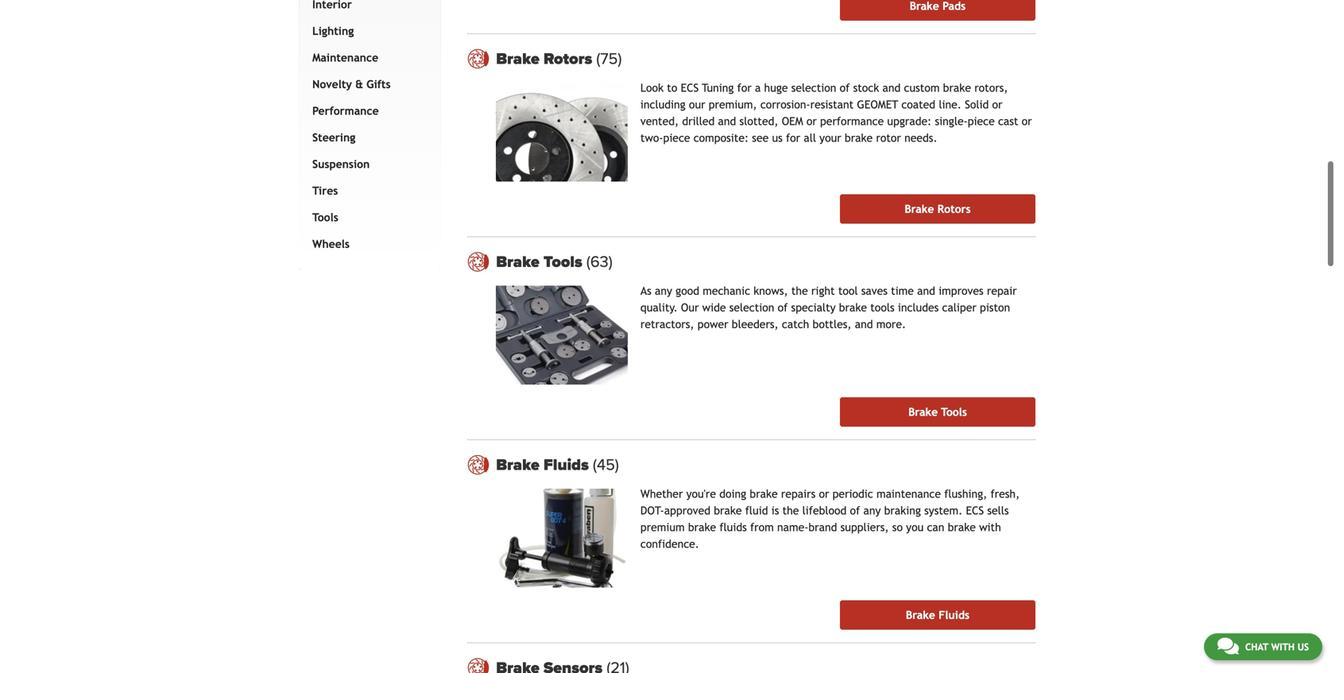 Task type: locate. For each thing, give the bounding box(es) containing it.
0 vertical spatial for
[[737, 82, 752, 94]]

geomet
[[857, 98, 898, 111]]

piece
[[968, 115, 995, 128], [663, 132, 690, 144]]

1 vertical spatial the
[[783, 504, 799, 517]]

tool
[[838, 285, 858, 297]]

0 vertical spatial brake rotors
[[496, 49, 596, 68]]

tires
[[312, 184, 338, 197]]

includes
[[898, 301, 939, 314]]

specialty
[[791, 301, 836, 314]]

any inside whether you're doing brake repairs or periodic maintenance flushing, fresh, dot-approved brake fluid is the lifeblood of any braking system. ecs sells premium brake fluids from name-brand suppliers, so you can brake with confidence.
[[864, 504, 881, 517]]

1 horizontal spatial selection
[[791, 82, 837, 94]]

0 vertical spatial fluids
[[544, 455, 589, 475]]

selection
[[791, 82, 837, 94], [729, 301, 775, 314]]

brake tools thumbnail image image
[[496, 286, 628, 385]]

ecs
[[681, 82, 699, 94], [966, 504, 984, 517]]

cast
[[998, 115, 1019, 128]]

brake inside the brake rotors link
[[905, 203, 934, 215]]

flushing,
[[944, 488, 987, 500]]

of inside look to ecs tuning for a huge selection of stock and custom brake rotors, including our premium, corrosion-resistant geomet coated line. solid or vented, drilled and slotted, oem or performance upgrade: single-piece cast or two-piece composite: see us for all your brake rotor needs.
[[840, 82, 850, 94]]

the right is
[[783, 504, 799, 517]]

brake for bottommost brake tools 'link'
[[909, 406, 938, 419]]

0 vertical spatial with
[[979, 521, 1001, 534]]

any inside "as any good mechanic knows, the right tool saves time and improves repair quality. our wide selection of specialty brake tools includes caliper piston retractors, power bleeders, catch bottles, and more."
[[655, 285, 672, 297]]

repairs
[[781, 488, 816, 500]]

1 horizontal spatial for
[[786, 132, 801, 144]]

retractors,
[[641, 318, 694, 331]]

1 horizontal spatial brake tools
[[909, 406, 967, 419]]

us
[[772, 132, 783, 144]]

brake down tool on the right of the page
[[839, 301, 867, 314]]

1 vertical spatial brake tools
[[909, 406, 967, 419]]

and
[[883, 82, 901, 94], [718, 115, 736, 128], [917, 285, 936, 297], [855, 318, 873, 331]]

1 vertical spatial of
[[778, 301, 788, 314]]

improves
[[939, 285, 984, 297]]

0 vertical spatial brake rotors link
[[496, 49, 1036, 68]]

brake up fluid
[[750, 488, 778, 500]]

bottles,
[[813, 318, 852, 331]]

1 vertical spatial piece
[[663, 132, 690, 144]]

single-
[[935, 115, 968, 128]]

with inside whether you're doing brake repairs or periodic maintenance flushing, fresh, dot-approved brake fluid is the lifeblood of any braking system. ecs sells premium brake fluids from name-brand suppliers, so you can brake with confidence.
[[979, 521, 1001, 534]]

ecs inside whether you're doing brake repairs or periodic maintenance flushing, fresh, dot-approved brake fluid is the lifeblood of any braking system. ecs sells premium brake fluids from name-brand suppliers, so you can brake with confidence.
[[966, 504, 984, 517]]

approved
[[664, 504, 711, 517]]

and up includes
[[917, 285, 936, 297]]

to
[[667, 82, 678, 94]]

resistant
[[811, 98, 854, 111]]

1 vertical spatial rotors
[[938, 203, 971, 215]]

huge
[[764, 82, 788, 94]]

1 horizontal spatial any
[[864, 504, 881, 517]]

1 horizontal spatial brake rotors
[[905, 203, 971, 215]]

composite:
[[694, 132, 749, 144]]

brake rotors link up a
[[496, 49, 1036, 68]]

brake fluids
[[496, 455, 593, 475], [906, 609, 970, 622]]

0 horizontal spatial piece
[[663, 132, 690, 144]]

brake rotors for the top the brake rotors link
[[496, 49, 596, 68]]

suspension link
[[309, 151, 425, 178]]

look
[[641, 82, 664, 94]]

for
[[737, 82, 752, 94], [786, 132, 801, 144]]

braking
[[884, 504, 921, 517]]

1 vertical spatial brake fluids link
[[840, 601, 1036, 630]]

wheels
[[312, 238, 350, 250]]

0 horizontal spatial brake tools
[[496, 252, 587, 272]]

1 vertical spatial ecs
[[966, 504, 984, 517]]

rotors for the top the brake rotors link
[[544, 49, 592, 68]]

premium
[[641, 521, 685, 534]]

steering link
[[309, 124, 425, 151]]

brake rotors up brake rotors thumbnail image
[[496, 49, 596, 68]]

for left a
[[737, 82, 752, 94]]

0 vertical spatial rotors
[[544, 49, 592, 68]]

ecs down flushing,
[[966, 504, 984, 517]]

drilled
[[682, 115, 715, 128]]

1 vertical spatial brake rotors
[[905, 203, 971, 215]]

brake fluids link
[[496, 455, 1036, 475], [840, 601, 1036, 630]]

chat
[[1245, 641, 1269, 653]]

brake inside 'brake fluids' link
[[906, 609, 936, 622]]

with down sells
[[979, 521, 1001, 534]]

needs.
[[905, 132, 938, 144]]

steering
[[312, 131, 356, 144]]

the inside whether you're doing brake repairs or periodic maintenance flushing, fresh, dot-approved brake fluid is the lifeblood of any braking system. ecs sells premium brake fluids from name-brand suppliers, so you can brake with confidence.
[[783, 504, 799, 517]]

brake for the bottom 'brake fluids' link
[[906, 609, 936, 622]]

all
[[804, 132, 816, 144]]

1 vertical spatial tools
[[544, 252, 582, 272]]

bleeders,
[[732, 318, 779, 331]]

2 vertical spatial of
[[850, 504, 860, 517]]

brake tools
[[496, 252, 587, 272], [909, 406, 967, 419]]

brake rotors down needs.
[[905, 203, 971, 215]]

selection inside look to ecs tuning for a huge selection of stock and custom brake rotors, including our premium, corrosion-resistant geomet coated line. solid or vented, drilled and slotted, oem or performance upgrade: single-piece cast or two-piece composite: see us for all your brake rotor needs.
[[791, 82, 837, 94]]

good
[[676, 285, 700, 297]]

1 vertical spatial for
[[786, 132, 801, 144]]

0 horizontal spatial brake fluids
[[496, 455, 593, 475]]

rotor
[[876, 132, 901, 144]]

0 horizontal spatial tools
[[312, 211, 338, 224]]

with left us
[[1272, 641, 1295, 653]]

1 horizontal spatial ecs
[[966, 504, 984, 517]]

selection up "bleeders,"
[[729, 301, 775, 314]]

of inside "as any good mechanic knows, the right tool saves time and improves repair quality. our wide selection of specialty brake tools includes caliper piston retractors, power bleeders, catch bottles, and more."
[[778, 301, 788, 314]]

system.
[[925, 504, 963, 517]]

brake rotors link down needs.
[[840, 194, 1036, 224]]

fluids
[[544, 455, 589, 475], [939, 609, 970, 622]]

of inside whether you're doing brake repairs or periodic maintenance flushing, fresh, dot-approved brake fluid is the lifeblood of any braking system. ecs sells premium brake fluids from name-brand suppliers, so you can brake with confidence.
[[850, 504, 860, 517]]

rotors
[[544, 49, 592, 68], [938, 203, 971, 215]]

corrosion-
[[761, 98, 811, 111]]

1 horizontal spatial brake fluids
[[906, 609, 970, 622]]

1 horizontal spatial fluids
[[939, 609, 970, 622]]

0 horizontal spatial with
[[979, 521, 1001, 534]]

and down tools
[[855, 318, 873, 331]]

ecs right to on the top
[[681, 82, 699, 94]]

brake down system.
[[948, 521, 976, 534]]

for right us
[[786, 132, 801, 144]]

selection up resistant
[[791, 82, 837, 94]]

of down knows,
[[778, 301, 788, 314]]

brake inside brake tools 'link'
[[909, 406, 938, 419]]

suppliers,
[[841, 521, 889, 534]]

the up specialty
[[792, 285, 808, 297]]

0 horizontal spatial any
[[655, 285, 672, 297]]

1 vertical spatial selection
[[729, 301, 775, 314]]

1 vertical spatial brake fluids
[[906, 609, 970, 622]]

novelty
[[312, 78, 352, 90]]

novelty & gifts link
[[309, 71, 425, 98]]

piece down vented, at top
[[663, 132, 690, 144]]

from
[[750, 521, 774, 534]]

1 vertical spatial any
[[864, 504, 881, 517]]

brake down approved
[[688, 521, 716, 534]]

or up lifeblood
[[819, 488, 829, 500]]

of for brake tools
[[778, 301, 788, 314]]

rotors up brake rotors thumbnail image
[[544, 49, 592, 68]]

0 vertical spatial brake tools link
[[496, 252, 1036, 272]]

0 vertical spatial piece
[[968, 115, 995, 128]]

0 vertical spatial of
[[840, 82, 850, 94]]

any up quality.
[[655, 285, 672, 297]]

0 vertical spatial brake tools
[[496, 252, 587, 272]]

1 horizontal spatial rotors
[[938, 203, 971, 215]]

brake rotors
[[496, 49, 596, 68], [905, 203, 971, 215]]

power
[[698, 318, 729, 331]]

or
[[992, 98, 1003, 111], [807, 115, 817, 128], [1022, 115, 1032, 128], [819, 488, 829, 500]]

you
[[906, 521, 924, 534]]

piece down the solid
[[968, 115, 995, 128]]

1 vertical spatial brake tools link
[[840, 397, 1036, 427]]

0 horizontal spatial ecs
[[681, 82, 699, 94]]

brake
[[943, 82, 971, 94], [845, 132, 873, 144], [839, 301, 867, 314], [750, 488, 778, 500], [714, 504, 742, 517], [688, 521, 716, 534], [948, 521, 976, 534]]

brand
[[809, 521, 837, 534]]

any up the suppliers,
[[864, 504, 881, 517]]

of down periodic
[[850, 504, 860, 517]]

brake inside "as any good mechanic knows, the right tool saves time and improves repair quality. our wide selection of specialty brake tools includes caliper piston retractors, power bleeders, catch bottles, and more."
[[839, 301, 867, 314]]

0 horizontal spatial brake rotors
[[496, 49, 596, 68]]

tools
[[871, 301, 895, 314]]

of up resistant
[[840, 82, 850, 94]]

the
[[792, 285, 808, 297], [783, 504, 799, 517]]

0 horizontal spatial rotors
[[544, 49, 592, 68]]

0 vertical spatial selection
[[791, 82, 837, 94]]

right
[[812, 285, 835, 297]]

1 horizontal spatial with
[[1272, 641, 1295, 653]]

2 vertical spatial tools
[[941, 406, 967, 419]]

0 vertical spatial any
[[655, 285, 672, 297]]

brake tools inside 'link'
[[909, 406, 967, 419]]

rotors down needs.
[[938, 203, 971, 215]]

with
[[979, 521, 1001, 534], [1272, 641, 1295, 653]]

1 horizontal spatial piece
[[968, 115, 995, 128]]

any
[[655, 285, 672, 297], [864, 504, 881, 517]]

0 horizontal spatial selection
[[729, 301, 775, 314]]

0 vertical spatial the
[[792, 285, 808, 297]]

brake tools link
[[496, 252, 1036, 272], [840, 397, 1036, 427]]

0 vertical spatial ecs
[[681, 82, 699, 94]]

oem
[[782, 115, 803, 128]]



Task type: describe. For each thing, give the bounding box(es) containing it.
quality.
[[641, 301, 678, 314]]

gifts
[[367, 78, 391, 90]]

0 vertical spatial tools
[[312, 211, 338, 224]]

suspension
[[312, 158, 370, 170]]

fluid
[[745, 504, 768, 517]]

rotors for the bottommost the brake rotors link
[[938, 203, 971, 215]]

a
[[755, 82, 761, 94]]

whether you're doing brake repairs or periodic maintenance flushing, fresh, dot-approved brake fluid is the lifeblood of any braking system. ecs sells premium brake fluids from name-brand suppliers, so you can brake with confidence.
[[641, 488, 1020, 550]]

solid
[[965, 98, 989, 111]]

our
[[681, 301, 699, 314]]

&
[[355, 78, 363, 90]]

including
[[641, 98, 686, 111]]

tires link
[[309, 178, 425, 204]]

periodic
[[833, 488, 873, 500]]

lighting link
[[309, 18, 425, 44]]

chat with us
[[1245, 641, 1309, 653]]

or right the cast
[[1022, 115, 1032, 128]]

saves
[[861, 285, 888, 297]]

caliper
[[942, 301, 977, 314]]

brake rotors thumbnail image image
[[496, 83, 628, 182]]

wheels link
[[309, 231, 425, 257]]

our
[[689, 98, 705, 111]]

slotted,
[[740, 115, 779, 128]]

maintenance
[[312, 51, 378, 64]]

premium,
[[709, 98, 757, 111]]

brake fluids thumbnail image image
[[496, 489, 628, 588]]

brake down the doing
[[714, 504, 742, 517]]

brake tools for the topmost brake tools 'link'
[[496, 252, 587, 272]]

doing
[[720, 488, 747, 500]]

as any good mechanic knows, the right tool saves time and improves repair quality. our wide selection of specialty brake tools includes caliper piston retractors, power bleeders, catch bottles, and more.
[[641, 285, 1017, 331]]

dot-
[[641, 504, 664, 517]]

look to ecs tuning for a huge selection of stock and custom brake rotors, including our premium, corrosion-resistant geomet coated line. solid or vented, drilled and slotted, oem or performance upgrade: single-piece cast or two-piece composite: see us for all your brake rotor needs.
[[641, 82, 1032, 144]]

and up geomet
[[883, 82, 901, 94]]

catch
[[782, 318, 809, 331]]

of for brake fluids
[[850, 504, 860, 517]]

as
[[641, 285, 652, 297]]

fluids
[[720, 521, 747, 534]]

novelty & gifts
[[312, 78, 391, 90]]

maintenance
[[877, 488, 941, 500]]

comments image
[[1218, 637, 1239, 656]]

tuning
[[702, 82, 734, 94]]

more.
[[877, 318, 906, 331]]

ecs inside look to ecs tuning for a huge selection of stock and custom brake rotors, including our premium, corrosion-resistant geomet coated line. solid or vented, drilled and slotted, oem or performance upgrade: single-piece cast or two-piece composite: see us for all your brake rotor needs.
[[681, 82, 699, 94]]

you're
[[686, 488, 716, 500]]

fresh,
[[991, 488, 1020, 500]]

1 horizontal spatial tools
[[544, 252, 582, 272]]

rotors,
[[975, 82, 1008, 94]]

0 vertical spatial brake fluids
[[496, 455, 593, 475]]

time
[[891, 285, 914, 297]]

two-
[[641, 132, 663, 144]]

can
[[927, 521, 945, 534]]

us
[[1298, 641, 1309, 653]]

brake rotors for the bottommost the brake rotors link
[[905, 203, 971, 215]]

your
[[820, 132, 842, 144]]

vented,
[[641, 115, 679, 128]]

0 vertical spatial brake fluids link
[[496, 455, 1036, 475]]

selection inside "as any good mechanic knows, the right tool saves time and improves repair quality. our wide selection of specialty brake tools includes caliper piston retractors, power bleeders, catch bottles, and more."
[[729, 301, 775, 314]]

wide
[[702, 301, 726, 314]]

brake for the top the brake rotors link
[[496, 49, 540, 68]]

custom
[[904, 82, 940, 94]]

1 vertical spatial fluids
[[939, 609, 970, 622]]

performance
[[820, 115, 884, 128]]

1 vertical spatial brake rotors link
[[840, 194, 1036, 224]]

maintenance link
[[309, 44, 425, 71]]

2 horizontal spatial tools
[[941, 406, 967, 419]]

brake up line.
[[943, 82, 971, 94]]

0 horizontal spatial for
[[737, 82, 752, 94]]

confidence.
[[641, 538, 699, 550]]

0 horizontal spatial fluids
[[544, 455, 589, 475]]

1 vertical spatial with
[[1272, 641, 1295, 653]]

upgrade:
[[887, 115, 932, 128]]

or inside whether you're doing brake repairs or periodic maintenance flushing, fresh, dot-approved brake fluid is the lifeblood of any braking system. ecs sells premium brake fluids from name-brand suppliers, so you can brake with confidence.
[[819, 488, 829, 500]]

so
[[892, 521, 903, 534]]

line.
[[939, 98, 962, 111]]

or up all
[[807, 115, 817, 128]]

or down rotors,
[[992, 98, 1003, 111]]

brake down performance
[[845, 132, 873, 144]]

performance link
[[309, 98, 425, 124]]

piston
[[980, 301, 1010, 314]]

chat with us link
[[1204, 634, 1323, 661]]

the inside "as any good mechanic knows, the right tool saves time and improves repair quality. our wide selection of specialty brake tools includes caliper piston retractors, power bleeders, catch bottles, and more."
[[792, 285, 808, 297]]

lifeblood
[[803, 504, 847, 517]]

brake for the bottommost the brake rotors link
[[905, 203, 934, 215]]

brake tools for bottommost brake tools 'link'
[[909, 406, 967, 419]]

and down premium,
[[718, 115, 736, 128]]

sells
[[988, 504, 1009, 517]]

name-
[[777, 521, 809, 534]]

see
[[752, 132, 769, 144]]

stock
[[853, 82, 879, 94]]

performance
[[312, 104, 379, 117]]

brake for 'brake fluids' link to the top
[[496, 455, 540, 475]]

repair
[[987, 285, 1017, 297]]

whether
[[641, 488, 683, 500]]

knows,
[[754, 285, 788, 297]]

is
[[772, 504, 779, 517]]

brake for the topmost brake tools 'link'
[[496, 252, 540, 272]]

mechanic
[[703, 285, 750, 297]]



Task type: vqa. For each thing, say whether or not it's contained in the screenshot.
Lighting
yes



